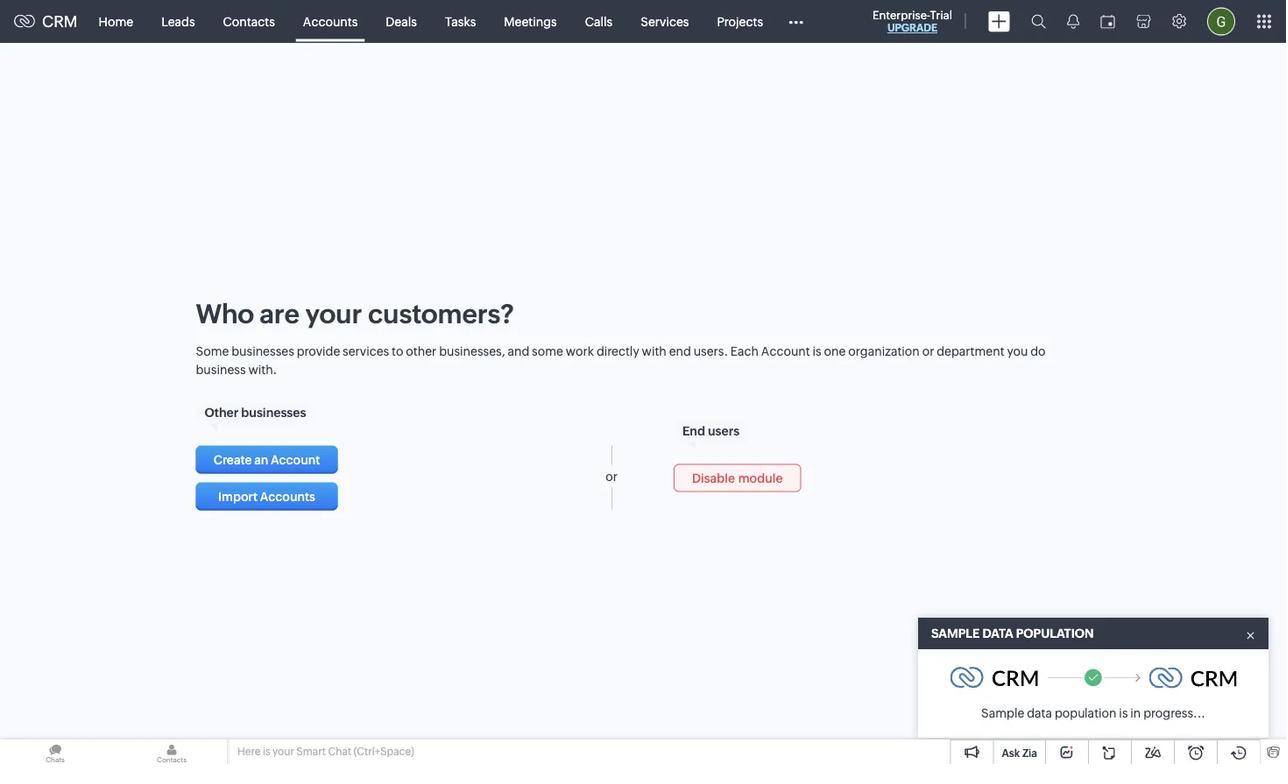 Task type: locate. For each thing, give the bounding box(es) containing it.
calendar image
[[1101, 14, 1116, 28]]

crm image
[[1149, 667, 1237, 688]]

0 horizontal spatial with
[[248, 363, 273, 377]]

users.
[[694, 344, 728, 358]]

end users
[[683, 423, 740, 438]]

accounts
[[303, 14, 358, 28], [260, 489, 315, 503]]

create an account
[[214, 452, 320, 466]]

account right "an"
[[271, 452, 320, 466]]

1 vertical spatial sample
[[982, 706, 1025, 720]]

0 horizontal spatial or
[[606, 469, 618, 483]]

some businesses provide services to other businesses, and some work directly with end users. each account is one organization or department you do business with
[[196, 344, 1046, 377]]

you
[[1007, 344, 1028, 358]]

crm
[[42, 12, 78, 30]]

import
[[218, 489, 258, 503]]

sample
[[932, 627, 980, 641], [982, 706, 1025, 720]]

0 horizontal spatial is
[[263, 746, 270, 758]]

provide
[[297, 344, 340, 358]]

your left smart
[[273, 746, 294, 758]]

tasks link
[[431, 0, 490, 43]]

1 vertical spatial with
[[248, 363, 273, 377]]

businesses
[[232, 344, 294, 358], [241, 405, 306, 419]]

directly
[[597, 344, 639, 358]]

0 vertical spatial or
[[922, 344, 934, 358]]

businesses for other
[[241, 405, 306, 419]]

0 vertical spatial with
[[642, 344, 667, 358]]

0 horizontal spatial sample
[[932, 627, 980, 641]]

0 vertical spatial your
[[305, 299, 362, 329]]

with
[[642, 344, 667, 358], [248, 363, 273, 377]]

other businesses
[[205, 405, 306, 419]]

sample left 'data'
[[932, 627, 980, 641]]

smart
[[297, 746, 326, 758]]

data
[[983, 627, 1014, 641]]

trial
[[930, 8, 953, 21]]

profile element
[[1197, 0, 1246, 43]]

sample for sample data population is in progress...
[[982, 706, 1025, 720]]

1 horizontal spatial or
[[922, 344, 934, 358]]

an
[[254, 452, 269, 466]]

0 horizontal spatial your
[[273, 746, 294, 758]]

.
[[273, 363, 277, 377]]

account right each
[[761, 344, 810, 358]]

or
[[922, 344, 934, 358], [606, 469, 618, 483]]

accounts left deals link
[[303, 14, 358, 28]]

here is your smart chat (ctrl+space)
[[237, 746, 414, 758]]

data
[[1027, 706, 1053, 720]]

services link
[[627, 0, 703, 43]]

create menu element
[[978, 0, 1021, 43]]

customers
[[368, 299, 501, 329]]

(ctrl+space)
[[354, 746, 414, 758]]

is right "here"
[[263, 746, 270, 758]]

sample left the data
[[982, 706, 1025, 720]]

1 horizontal spatial account
[[761, 344, 810, 358]]

0 vertical spatial account
[[761, 344, 810, 358]]

sample data population is in progress...
[[982, 706, 1206, 720]]

1 vertical spatial businesses
[[241, 405, 306, 419]]

1 horizontal spatial is
[[813, 344, 822, 358]]

services
[[343, 344, 389, 358]]

import accounts button
[[196, 482, 338, 510]]

account inside some businesses provide services to other businesses, and some work directly with end users. each account is one organization or department you do business with
[[761, 344, 810, 358]]

population
[[1016, 627, 1094, 641]]

who are
[[196, 299, 300, 329]]

disable module
[[692, 471, 783, 485]]

is left the one
[[813, 344, 822, 358]]

1 vertical spatial accounts
[[260, 489, 315, 503]]

1 vertical spatial account
[[271, 452, 320, 466]]

contacts
[[223, 14, 275, 28]]

disable module link
[[674, 464, 1091, 492]]

is inside some businesses provide services to other businesses, and some work directly with end users. each account is one organization or department you do business with
[[813, 344, 822, 358]]

create an account button
[[196, 445, 338, 473]]

with left end
[[642, 344, 667, 358]]

search element
[[1021, 0, 1057, 43]]

1 horizontal spatial with
[[642, 344, 667, 358]]

0 vertical spatial businesses
[[232, 344, 294, 358]]

with right business
[[248, 363, 273, 377]]

your
[[305, 299, 362, 329], [273, 746, 294, 758]]

accounts down create an account
[[260, 489, 315, 503]]

users
[[708, 423, 740, 438]]

is left the "in" in the right bottom of the page
[[1119, 706, 1128, 720]]

0 horizontal spatial account
[[271, 452, 320, 466]]

2 vertical spatial is
[[263, 746, 270, 758]]

other
[[406, 344, 437, 358]]

0 vertical spatial sample
[[932, 627, 980, 641]]

is
[[813, 344, 822, 358], [1119, 706, 1128, 720], [263, 746, 270, 758]]

businesses up .
[[232, 344, 294, 358]]

meetings
[[504, 14, 557, 28]]

0 vertical spatial is
[[813, 344, 822, 358]]

1 vertical spatial is
[[1119, 706, 1128, 720]]

in
[[1131, 706, 1141, 720]]

businesses inside some businesses provide services to other businesses, and some work directly with end users. each account is one organization or department you do business with
[[232, 344, 294, 358]]

1 horizontal spatial sample
[[982, 706, 1025, 720]]

your up provide
[[305, 299, 362, 329]]

ask zia
[[1002, 747, 1038, 759]]

zia
[[1023, 747, 1038, 759]]

account
[[761, 344, 810, 358], [271, 452, 320, 466]]

enterprise-
[[873, 8, 930, 21]]

businesses down .
[[241, 405, 306, 419]]



Task type: describe. For each thing, give the bounding box(es) containing it.
services
[[641, 14, 689, 28]]

some
[[196, 344, 229, 358]]

or inside some businesses provide services to other businesses, and some work directly with end users. each account is one organization or department you do business with
[[922, 344, 934, 358]]

and
[[508, 344, 530, 358]]

population
[[1055, 706, 1117, 720]]

home link
[[85, 0, 147, 43]]

calls
[[585, 14, 613, 28]]

business
[[196, 363, 246, 377]]

upgrade
[[888, 22, 938, 34]]

accounts inside 'button'
[[260, 489, 315, 503]]

Other Modules field
[[777, 7, 815, 35]]

other
[[205, 405, 239, 419]]

crm link
[[14, 12, 78, 30]]

department
[[937, 344, 1005, 358]]

here
[[237, 746, 261, 758]]

disable module button
[[674, 464, 801, 492]]

calls link
[[571, 0, 627, 43]]

each
[[731, 344, 759, 358]]

deals link
[[372, 0, 431, 43]]

import accounts
[[218, 489, 315, 503]]

businesses for some
[[232, 344, 294, 358]]

0 vertical spatial accounts
[[303, 14, 358, 28]]

do
[[1031, 344, 1046, 358]]

create
[[214, 452, 252, 466]]

one
[[824, 344, 846, 358]]

organization
[[848, 344, 920, 358]]

accounts link
[[289, 0, 372, 43]]

1 vertical spatial your
[[273, 746, 294, 758]]

profile image
[[1208, 7, 1236, 35]]

enterprise-trial upgrade
[[873, 8, 953, 34]]

chat
[[328, 746, 352, 758]]

to
[[392, 344, 404, 358]]

ask
[[1002, 747, 1020, 759]]

end
[[683, 423, 705, 438]]

1 horizontal spatial your
[[305, 299, 362, 329]]

projects link
[[703, 0, 777, 43]]

deals
[[386, 14, 417, 28]]

who are your customers ?
[[196, 299, 514, 329]]

leads
[[161, 14, 195, 28]]

1 vertical spatial or
[[606, 469, 618, 483]]

search image
[[1031, 14, 1046, 29]]

some
[[532, 344, 563, 358]]

businesses,
[[439, 344, 505, 358]]

home
[[99, 14, 133, 28]]

contacts link
[[209, 0, 289, 43]]

account inside button
[[271, 452, 320, 466]]

projects
[[717, 14, 763, 28]]

sample for sample data population
[[932, 627, 980, 641]]

chats image
[[0, 740, 110, 764]]

work
[[566, 344, 594, 358]]

meetings link
[[490, 0, 571, 43]]

2 horizontal spatial is
[[1119, 706, 1128, 720]]

?
[[501, 299, 514, 329]]

tasks
[[445, 14, 476, 28]]

progress...
[[1144, 706, 1206, 720]]

sample data population
[[932, 627, 1094, 641]]

contacts image
[[117, 740, 227, 764]]

signals element
[[1057, 0, 1090, 43]]

end
[[669, 344, 691, 358]]

leads link
[[147, 0, 209, 43]]

create menu image
[[989, 11, 1010, 32]]

signals image
[[1067, 14, 1080, 29]]



Task type: vqa. For each thing, say whether or not it's contained in the screenshot.
the right with
yes



